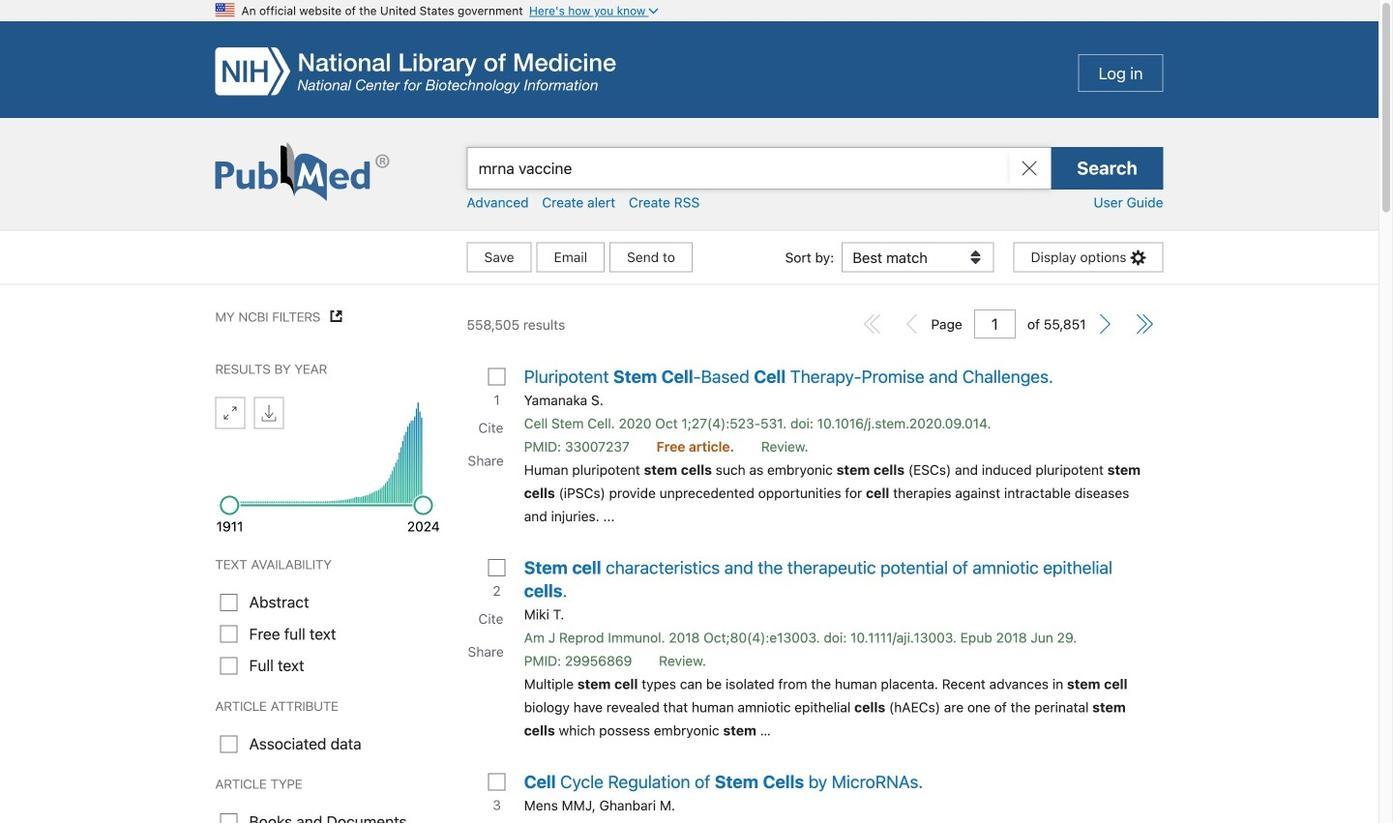 Task type: locate. For each thing, give the bounding box(es) containing it.
None search field
[[448, 147, 1183, 190]]

next page image
[[1096, 315, 1116, 334]]

none search field "pubmed logo"
[[0, 118, 1379, 285]]

none search field inside "pubmed logo" search box
[[448, 147, 1183, 190]]

None search field
[[0, 118, 1379, 285], [467, 147, 1052, 190], [467, 147, 1052, 190]]



Task type: vqa. For each thing, say whether or not it's contained in the screenshot.
'pubmed logo' 'search box'
yes



Task type: describe. For each thing, give the bounding box(es) containing it.
filters group
[[215, 554, 438, 824]]

pubmed logo image
[[215, 142, 390, 202]]

u.s. flag image
[[215, 0, 235, 19]]

nih nlm logo image
[[215, 47, 616, 95]]

page number input number field
[[975, 310, 1016, 339]]

last page image
[[1135, 315, 1154, 334]]



